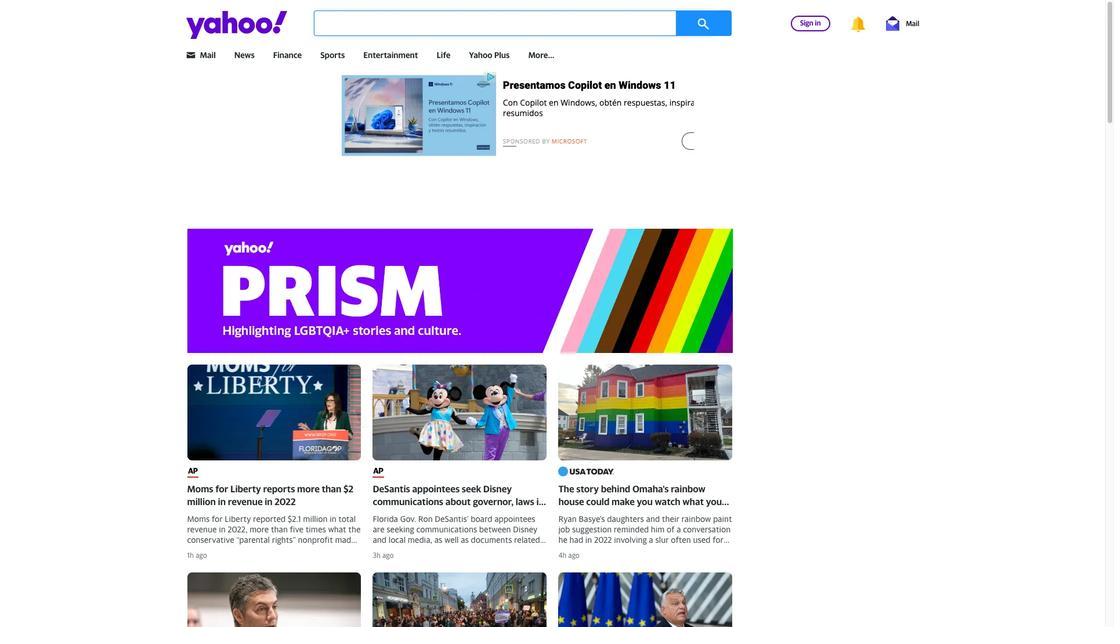 Task type: describe. For each thing, give the bounding box(es) containing it.
could
[[587, 496, 610, 507]]

news
[[234, 50, 255, 60]]

more... link
[[529, 50, 555, 60]]

entertainment
[[364, 50, 418, 60]]

behind
[[601, 483, 631, 495]]

reports
[[263, 483, 295, 495]]

for inside moms for liberty reports more than $2 million in revenue in 2022
[[216, 483, 228, 495]]

0 horizontal spatial a
[[649, 535, 654, 545]]

1 horizontal spatial mail
[[907, 19, 920, 28]]

new!
[[715, 10, 732, 20]]

say
[[559, 509, 573, 520]]

ago for desantis appointees seek disney communications about governor, laws in fight over district
[[383, 551, 394, 560]]

your
[[586, 509, 606, 520]]

3h
[[373, 551, 381, 560]]

slur
[[656, 535, 669, 545]]

of
[[667, 524, 675, 534]]

fight
[[373, 509, 393, 520]]

over
[[395, 509, 415, 520]]

omaha's
[[633, 483, 669, 495]]

1h ago
[[187, 551, 207, 560]]

for inside ryan basye's daughters and their rainbow paint job suggestion reminded him of a conversation he had in 2022 involving a slur often used for gay men.
[[713, 535, 724, 545]]

the story behind omaha's rainbow house could make you watch what you say to your neighbors
[[559, 483, 722, 520]]

yahoo plus
[[469, 50, 510, 60]]

than
[[322, 483, 342, 495]]

rainbow inside ryan basye's daughters and their rainbow paint job suggestion reminded him of a conversation he had in 2022 involving a slur often used for gay men.
[[682, 514, 712, 524]]

district
[[417, 509, 447, 520]]

moms for liberty reports more than $2 million in revenue in 2022
[[187, 483, 354, 507]]

0 vertical spatial mail link
[[887, 16, 920, 30]]

more
[[297, 483, 320, 495]]

desantis
[[373, 483, 410, 495]]

sports
[[321, 50, 345, 60]]

moms
[[187, 483, 213, 495]]

in right sign
[[816, 18, 822, 27]]

toolbar containing sign in
[[773, 14, 920, 33]]

life
[[437, 50, 451, 60]]

ryan basye's daughters and their rainbow paint job suggestion reminded him of a conversation he had in 2022 involving a slur often used for gay men.
[[559, 514, 733, 555]]

and
[[647, 514, 660, 524]]

entertainment link
[[364, 50, 418, 60]]

the story behind omaha's rainbow house could make you watch what you say to your neighbors link
[[559, 364, 733, 545]]

yahoo plus link
[[469, 50, 510, 60]]

liberty
[[231, 483, 261, 495]]

house
[[559, 496, 585, 507]]

daughters
[[608, 514, 645, 524]]

associated press image for moms for liberty reports more than $2 million in revenue in 2022
[[187, 465, 198, 478]]

sign in link
[[791, 15, 831, 31]]

often
[[671, 535, 691, 545]]

ago for moms for liberty reports more than $2 million in revenue in 2022
[[196, 551, 207, 560]]

Search query text field
[[314, 10, 715, 36]]

New! search field
[[314, 10, 732, 36]]

$2
[[344, 483, 354, 495]]

suggestion
[[573, 524, 612, 534]]

finance
[[273, 50, 302, 60]]

story
[[577, 483, 599, 495]]

men.
[[574, 545, 592, 555]]

associated press image for desantis appointees seek disney communications about governor, laws in fight over district
[[373, 465, 384, 478]]

conversation
[[684, 524, 731, 534]]

gay
[[559, 545, 572, 555]]

moms for liberty reports more than $2 million in revenue in 2022 link
[[187, 364, 361, 545]]

3h ago
[[373, 551, 394, 560]]

appointees
[[413, 483, 460, 495]]

watch
[[655, 496, 681, 507]]



Task type: locate. For each thing, give the bounding box(es) containing it.
0 horizontal spatial you
[[637, 496, 653, 507]]

0 vertical spatial for
[[216, 483, 228, 495]]

ago right "4h"
[[569, 551, 580, 560]]

ago right 1h
[[196, 551, 207, 560]]

life link
[[437, 50, 451, 60]]

desantis appointees seek disney communications about governor, laws in fight over district link
[[373, 364, 547, 545]]

0 horizontal spatial for
[[216, 483, 228, 495]]

1 associated press image from the left
[[187, 465, 198, 478]]

a
[[677, 524, 681, 534], [649, 535, 654, 545]]

revenue
[[228, 496, 263, 507]]

1h
[[187, 551, 194, 560]]

rainbow up conversation
[[682, 514, 712, 524]]

2 associated press image from the left
[[373, 465, 384, 478]]

sign
[[801, 18, 814, 27]]

you down 'omaha's'
[[637, 496, 653, 507]]

2022 down reports
[[275, 496, 296, 507]]

involving
[[615, 535, 647, 545]]

yahoo
[[469, 50, 493, 60]]

news link
[[234, 50, 255, 60]]

you up paint
[[707, 496, 722, 507]]

associated press image
[[187, 465, 198, 478], [373, 465, 384, 478]]

1 vertical spatial a
[[649, 535, 654, 545]]

sports link
[[321, 50, 345, 60]]

what
[[683, 496, 704, 507]]

about
[[446, 496, 471, 507]]

he
[[559, 535, 568, 545]]

1 vertical spatial mail link
[[200, 50, 216, 60]]

0 vertical spatial rainbow
[[671, 483, 706, 495]]

toolbar
[[773, 14, 920, 33]]

1 horizontal spatial for
[[713, 535, 724, 545]]

paint
[[714, 514, 733, 524]]

million
[[187, 496, 216, 507]]

ago for the story behind omaha's rainbow house could make you watch what you say to your neighbors
[[569, 551, 580, 560]]

rainbow up what
[[671, 483, 706, 495]]

0 horizontal spatial associated press image
[[187, 465, 198, 478]]

communications
[[373, 496, 444, 507]]

him
[[651, 524, 665, 534]]

0 vertical spatial mail
[[907, 19, 920, 28]]

1 horizontal spatial associated press image
[[373, 465, 384, 478]]

used
[[694, 535, 711, 545]]

advertisement region
[[271, 72, 835, 217]]

plus
[[495, 50, 510, 60]]

mail link
[[887, 16, 920, 30], [200, 50, 216, 60]]

1 vertical spatial mail
[[200, 50, 216, 60]]

in
[[816, 18, 822, 27], [218, 496, 226, 507], [265, 496, 273, 507], [537, 496, 545, 507], [586, 535, 592, 545]]

neighbors
[[608, 509, 651, 520]]

3 ago from the left
[[569, 551, 580, 560]]

governor,
[[473, 496, 514, 507]]

0 horizontal spatial mail
[[200, 50, 216, 60]]

1 horizontal spatial 2022
[[595, 535, 612, 545]]

the
[[559, 483, 575, 495]]

in down reports
[[265, 496, 273, 507]]

for
[[216, 483, 228, 495], [713, 535, 724, 545]]

in down suggestion
[[586, 535, 592, 545]]

to
[[575, 509, 584, 520]]

make
[[612, 496, 635, 507]]

4h
[[559, 551, 567, 560]]

ryan
[[559, 514, 577, 524]]

had
[[570, 535, 584, 545]]

you
[[637, 496, 653, 507], [707, 496, 722, 507]]

for right moms
[[216, 483, 228, 495]]

main content containing moms for liberty reports more than $2 million in revenue in 2022
[[181, 229, 739, 627]]

associated press image up moms
[[187, 465, 198, 478]]

job
[[559, 524, 570, 534]]

mail
[[907, 19, 920, 28], [200, 50, 216, 60]]

in inside ryan basye's daughters and their rainbow paint job suggestion reminded him of a conversation he had in 2022 involving a slur often used for gay men.
[[586, 535, 592, 545]]

sign in
[[801, 18, 822, 27]]

1 vertical spatial rainbow
[[682, 514, 712, 524]]

rainbow inside the story behind omaha's rainbow house could make you watch what you say to your neighbors
[[671, 483, 706, 495]]

2 ago from the left
[[383, 551, 394, 560]]

a right of
[[677, 524, 681, 534]]

1 vertical spatial for
[[713, 535, 724, 545]]

for down conversation
[[713, 535, 724, 545]]

1 horizontal spatial a
[[677, 524, 681, 534]]

ago
[[196, 551, 207, 560], [383, 551, 394, 560], [569, 551, 580, 560]]

disney
[[484, 483, 512, 495]]

more...
[[529, 50, 555, 60]]

in right laws
[[537, 496, 545, 507]]

associated press image up desantis
[[373, 465, 384, 478]]

laws
[[516, 496, 535, 507]]

finance link
[[273, 50, 302, 60]]

0 vertical spatial a
[[677, 524, 681, 534]]

rainbow
[[671, 483, 706, 495], [682, 514, 712, 524]]

2 horizontal spatial ago
[[569, 551, 580, 560]]

1 horizontal spatial ago
[[383, 551, 394, 560]]

their
[[662, 514, 680, 524]]

main content
[[181, 229, 739, 627]]

2022 down suggestion
[[595, 535, 612, 545]]

1 ago from the left
[[196, 551, 207, 560]]

2 you from the left
[[707, 496, 722, 507]]

in inside desantis appointees seek disney communications about governor, laws in fight over district
[[537, 496, 545, 507]]

0 horizontal spatial mail link
[[200, 50, 216, 60]]

seek
[[462, 483, 482, 495]]

2022 inside moms for liberty reports more than $2 million in revenue in 2022
[[275, 496, 296, 507]]

desantis appointees seek disney communications about governor, laws in fight over district
[[373, 483, 545, 520]]

2022 inside ryan basye's daughters and their rainbow paint job suggestion reminded him of a conversation he had in 2022 involving a slur often used for gay men.
[[595, 535, 612, 545]]

1 horizontal spatial mail link
[[887, 16, 920, 30]]

0 horizontal spatial ago
[[196, 551, 207, 560]]

basye's
[[579, 514, 605, 524]]

0 vertical spatial 2022
[[275, 496, 296, 507]]

4h ago
[[559, 551, 580, 560]]

reminded
[[614, 524, 649, 534]]

1 horizontal spatial you
[[707, 496, 722, 507]]

2022
[[275, 496, 296, 507], [595, 535, 612, 545]]

1 you from the left
[[637, 496, 653, 507]]

1 vertical spatial 2022
[[595, 535, 612, 545]]

ago right 3h
[[383, 551, 394, 560]]

0 horizontal spatial 2022
[[275, 496, 296, 507]]

usa today image
[[559, 465, 614, 478]]

in right million
[[218, 496, 226, 507]]

a left slur
[[649, 535, 654, 545]]



Task type: vqa. For each thing, say whether or not it's contained in the screenshot.
leftmost Hospital
no



